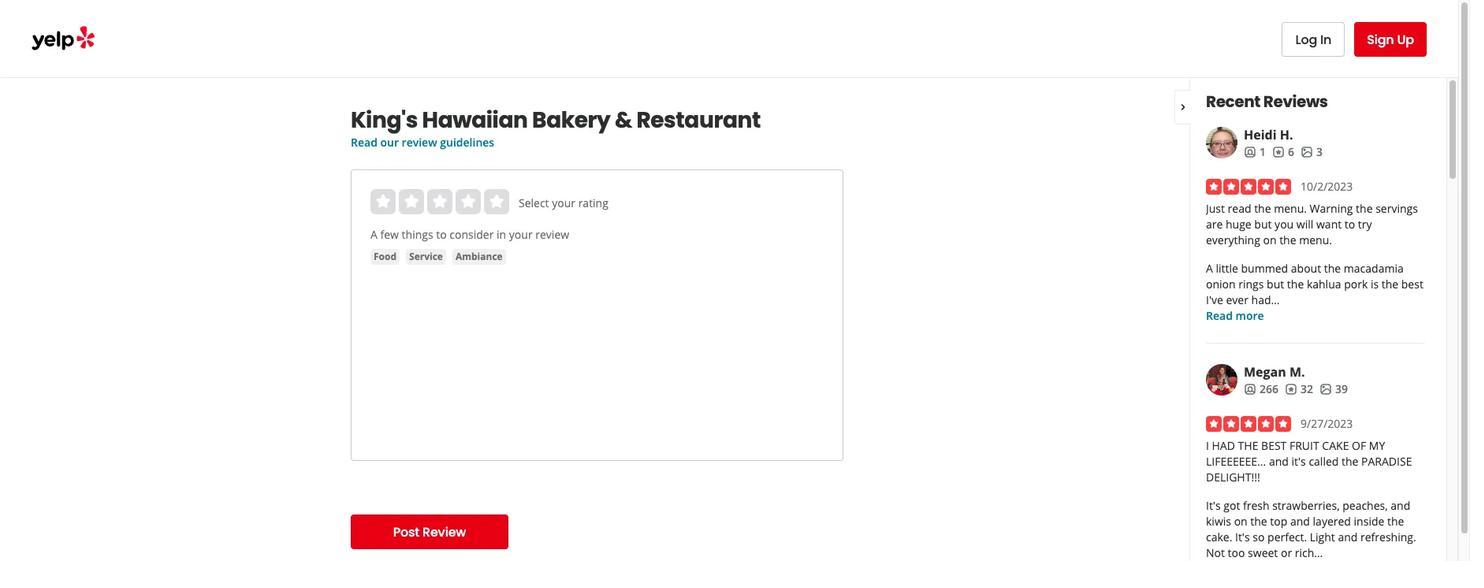 Task type: vqa. For each thing, say whether or not it's contained in the screenshot.
peaches,
yes



Task type: describe. For each thing, give the bounding box(es) containing it.
32
[[1301, 382, 1314, 397]]

log
[[1296, 30, 1318, 48]]

in
[[497, 227, 506, 242]]

10/2/2023
[[1301, 179, 1353, 194]]

friends element for heidi
[[1244, 144, 1266, 160]]

things
[[402, 227, 433, 242]]

sign
[[1367, 30, 1395, 48]]

bummed
[[1242, 261, 1289, 276]]

it's got fresh strawberries, peaches, and kiwis on the top and layered inside the cake. it's so perfect. light and refreshing. not too sweet or rich…
[[1206, 498, 1417, 561]]

and down layered on the bottom
[[1338, 530, 1358, 545]]

3
[[1317, 144, 1323, 159]]

or
[[1281, 546, 1292, 561]]

more
[[1236, 308, 1264, 323]]

layered
[[1313, 514, 1351, 529]]

delight!!!
[[1206, 470, 1261, 485]]

i've
[[1206, 293, 1224, 308]]

6
[[1288, 144, 1295, 159]]

inside
[[1354, 514, 1385, 529]]

read more button
[[1206, 308, 1264, 324]]

had
[[1212, 438, 1236, 453]]

onion
[[1206, 277, 1236, 292]]

top
[[1271, 514, 1288, 529]]

of
[[1352, 438, 1367, 453]]

9/27/2023
[[1301, 416, 1353, 431]]

cake.
[[1206, 530, 1233, 545]]

servings
[[1376, 201, 1418, 216]]

a for a few things to consider in your review
[[371, 227, 378, 242]]

lifeeeeee...
[[1206, 454, 1267, 469]]

hawaiian
[[422, 105, 528, 136]]

food
[[374, 250, 397, 263]]

review for hawaiian
[[402, 135, 437, 150]]

0 horizontal spatial your
[[509, 227, 533, 242]]

bakery
[[532, 105, 611, 136]]

the right read
[[1255, 201, 1272, 216]]

macadamia
[[1344, 261, 1404, 276]]

up
[[1398, 30, 1415, 48]]

ever
[[1227, 293, 1249, 308]]

&
[[615, 105, 632, 136]]

rating
[[578, 196, 609, 211]]

to inside just read the menu. warning the servings are huge but you will want to try everything on the menu.
[[1345, 217, 1356, 232]]

paradise
[[1362, 454, 1413, 469]]

the down about
[[1288, 277, 1304, 292]]

1
[[1260, 144, 1266, 159]]

just read the menu. warning the servings are huge but you will want to try everything on the menu.
[[1206, 201, 1418, 248]]

fresh
[[1243, 498, 1270, 513]]

megan m.
[[1244, 364, 1305, 381]]

consider
[[450, 227, 494, 242]]

sign up
[[1367, 30, 1415, 48]]

just
[[1206, 201, 1225, 216]]

megan
[[1244, 364, 1287, 381]]

1 vertical spatial it's
[[1236, 530, 1250, 545]]

on inside just read the menu. warning the servings are huge but you will want to try everything on the menu.
[[1264, 233, 1277, 248]]

but inside just read the menu. warning the servings are huge but you will want to try everything on the menu.
[[1255, 217, 1272, 232]]

rich…
[[1295, 546, 1323, 561]]

strawberries,
[[1273, 498, 1340, 513]]

fruit
[[1290, 438, 1320, 453]]

will
[[1297, 217, 1314, 232]]

0 vertical spatial it's
[[1206, 498, 1221, 513]]

is
[[1371, 277, 1379, 292]]

log in
[[1296, 30, 1332, 48]]

too
[[1228, 546, 1245, 561]]

post review button
[[351, 515, 509, 550]]

0 horizontal spatial to
[[436, 227, 447, 242]]

a few things to consider in your review
[[371, 227, 569, 242]]

16 review v2 image
[[1285, 383, 1298, 396]]

the inside i had the best fruit cake of my lifeeeeee... and it's called the paradise delight!!!
[[1342, 454, 1359, 469]]

read
[[1228, 201, 1252, 216]]

you
[[1275, 217, 1294, 232]]

king's hawaiian bakery & restaurant read our review guidelines
[[351, 105, 761, 150]]

reviews element for h.
[[1273, 144, 1295, 160]]

about
[[1291, 261, 1322, 276]]

kiwis
[[1206, 514, 1232, 529]]

review for few
[[536, 227, 569, 242]]

m.
[[1290, 364, 1305, 381]]

and inside i had the best fruit cake of my lifeeeeee... and it's called the paradise delight!!!
[[1269, 454, 1289, 469]]

16 photos v2 image for h.
[[1301, 146, 1314, 158]]

guidelines
[[440, 135, 495, 150]]

recent reviews
[[1206, 91, 1328, 113]]

h.
[[1280, 126, 1294, 144]]

rings
[[1239, 277, 1264, 292]]



Task type: locate. For each thing, give the bounding box(es) containing it.
1 horizontal spatial review
[[536, 227, 569, 242]]

2 friends element from the top
[[1244, 382, 1279, 397]]

on
[[1264, 233, 1277, 248], [1235, 514, 1248, 529]]

sweet
[[1248, 546, 1278, 561]]

None radio
[[399, 189, 424, 214], [427, 189, 453, 214], [456, 189, 481, 214], [484, 189, 509, 214], [399, 189, 424, 214], [427, 189, 453, 214], [456, 189, 481, 214], [484, 189, 509, 214]]

1 vertical spatial on
[[1235, 514, 1248, 529]]

0 horizontal spatial a
[[371, 227, 378, 242]]

the up so
[[1251, 514, 1268, 529]]

sign up button
[[1355, 22, 1427, 57]]

0 vertical spatial reviews element
[[1273, 144, 1295, 160]]

not
[[1206, 546, 1225, 561]]

16 photos v2 image left 39
[[1320, 383, 1333, 396]]

read more
[[1206, 308, 1264, 323]]

a left few
[[371, 227, 378, 242]]

try
[[1358, 217, 1372, 232]]

0 horizontal spatial review
[[402, 135, 437, 150]]

0 vertical spatial 16 photos v2 image
[[1301, 146, 1314, 158]]

reviews element down m. on the bottom of page
[[1285, 382, 1314, 397]]

reviews
[[1264, 91, 1328, 113]]

a for a little bummed about the macadamia onion rings but the kahlua pork is the best i've ever had…
[[1206, 261, 1213, 276]]

5 star rating image for heidi
[[1206, 179, 1292, 195]]

photo of heidi h. image
[[1206, 127, 1238, 158]]

but up had…
[[1267, 277, 1285, 292]]

0 vertical spatial a
[[371, 227, 378, 242]]

1 friends element from the top
[[1244, 144, 1266, 160]]

a
[[371, 227, 378, 242], [1206, 261, 1213, 276]]

your
[[552, 196, 576, 211], [509, 227, 533, 242]]

None radio
[[371, 189, 396, 214]]

1 vertical spatial read
[[1206, 308, 1233, 323]]

1 vertical spatial 16 photos v2 image
[[1320, 383, 1333, 396]]

my
[[1370, 438, 1386, 453]]

the
[[1255, 201, 1272, 216], [1356, 201, 1373, 216], [1280, 233, 1297, 248], [1325, 261, 1341, 276], [1288, 277, 1304, 292], [1382, 277, 1399, 292], [1342, 454, 1359, 469], [1251, 514, 1268, 529], [1388, 514, 1405, 529]]

39
[[1336, 382, 1348, 397]]

1 horizontal spatial your
[[552, 196, 576, 211]]

rating element
[[371, 189, 509, 214]]

0 horizontal spatial it's
[[1206, 498, 1221, 513]]

heidi
[[1244, 126, 1277, 144]]

post
[[393, 523, 420, 541]]

5 star rating image for megan
[[1206, 416, 1292, 432]]

reviews element containing 6
[[1273, 144, 1295, 160]]

1 vertical spatial 5 star rating image
[[1206, 416, 1292, 432]]

cake
[[1323, 438, 1349, 453]]

0 vertical spatial on
[[1264, 233, 1277, 248]]

peaches,
[[1343, 498, 1388, 513]]

266
[[1260, 382, 1279, 397]]

and up refreshing.
[[1391, 498, 1411, 513]]

perfect.
[[1268, 530, 1307, 545]]

but inside 'a little bummed about the macadamia onion rings but the kahlua pork is the best i've ever had…'
[[1267, 277, 1285, 292]]

kahlua
[[1307, 277, 1342, 292]]

refreshing.
[[1361, 530, 1417, 545]]

1 vertical spatial friends element
[[1244, 382, 1279, 397]]

0 vertical spatial but
[[1255, 217, 1272, 232]]

reviews element for m.
[[1285, 382, 1314, 397]]

your left rating
[[552, 196, 576, 211]]

photos element
[[1301, 144, 1323, 160], [1320, 382, 1348, 397]]

service
[[409, 250, 443, 263]]

16 friends v2 image
[[1244, 146, 1257, 158]]

the up try
[[1356, 201, 1373, 216]]

1 vertical spatial reviews element
[[1285, 382, 1314, 397]]

friends element for megan
[[1244, 382, 1279, 397]]

photos element for heidi h.
[[1301, 144, 1323, 160]]

select
[[519, 196, 549, 211]]

it's
[[1292, 454, 1306, 469]]

the down you
[[1280, 233, 1297, 248]]

1 vertical spatial your
[[509, 227, 533, 242]]

friends element down megan
[[1244, 382, 1279, 397]]

the up refreshing.
[[1388, 514, 1405, 529]]

review down select your rating
[[536, 227, 569, 242]]

0 vertical spatial friends element
[[1244, 144, 1266, 160]]

photos element containing 39
[[1320, 382, 1348, 397]]

photos element right '6'
[[1301, 144, 1323, 160]]

i
[[1206, 438, 1210, 453]]

the
[[1238, 438, 1259, 453]]

want
[[1317, 217, 1342, 232]]

1 vertical spatial menu.
[[1300, 233, 1333, 248]]

it's left so
[[1236, 530, 1250, 545]]

select your rating
[[519, 196, 609, 211]]

photos element containing 3
[[1301, 144, 1323, 160]]

friends element containing 266
[[1244, 382, 1279, 397]]

0 horizontal spatial read
[[351, 135, 378, 150]]

restaurant
[[637, 105, 761, 136]]

2 5 star rating image from the top
[[1206, 416, 1292, 432]]

light
[[1310, 530, 1336, 545]]

the down of
[[1342, 454, 1359, 469]]

and down strawberries,
[[1291, 514, 1310, 529]]

and
[[1269, 454, 1289, 469], [1391, 498, 1411, 513], [1291, 514, 1310, 529], [1338, 530, 1358, 545]]

huge
[[1226, 217, 1252, 232]]

1 horizontal spatial a
[[1206, 261, 1213, 276]]

best
[[1402, 277, 1424, 292]]

0 vertical spatial menu.
[[1274, 201, 1307, 216]]

the right the is
[[1382, 277, 1399, 292]]

review
[[402, 135, 437, 150], [536, 227, 569, 242]]

5 star rating image up read
[[1206, 179, 1292, 195]]

on inside the it's got fresh strawberries, peaches, and kiwis on the top and layered inside the cake. it's so perfect. light and refreshing. not too sweet or rich…
[[1235, 514, 1248, 529]]

friends element containing 1
[[1244, 144, 1266, 160]]

but left you
[[1255, 217, 1272, 232]]

0 vertical spatial read
[[351, 135, 378, 150]]

reviews element
[[1273, 144, 1295, 160], [1285, 382, 1314, 397]]

0 vertical spatial review
[[402, 135, 437, 150]]

ambiance
[[456, 250, 503, 263]]

review inside king's hawaiian bakery & restaurant read our review guidelines
[[402, 135, 437, 150]]

1 5 star rating image from the top
[[1206, 179, 1292, 195]]

1 horizontal spatial read
[[1206, 308, 1233, 323]]

in
[[1321, 30, 1332, 48]]

5 star rating image
[[1206, 179, 1292, 195], [1206, 416, 1292, 432]]

1 vertical spatial but
[[1267, 277, 1285, 292]]

heidi h.
[[1244, 126, 1294, 144]]

a left "little"
[[1206, 261, 1213, 276]]

1 vertical spatial photos element
[[1320, 382, 1348, 397]]

so
[[1253, 530, 1265, 545]]

a inside 'a little bummed about the macadamia onion rings but the kahlua pork is the best i've ever had…'
[[1206, 261, 1213, 276]]

0 vertical spatial photos element
[[1301, 144, 1323, 160]]

on down you
[[1264, 233, 1277, 248]]

i had the best fruit cake of my lifeeeeee... and it's called the paradise delight!!!
[[1206, 438, 1413, 485]]

photo of megan m. image
[[1206, 364, 1238, 396]]

0 horizontal spatial 16 photos v2 image
[[1301, 146, 1314, 158]]

had…
[[1252, 293, 1280, 308]]

on down got at the right bottom of the page
[[1235, 514, 1248, 529]]

friends element down the heidi
[[1244, 144, 1266, 160]]

are
[[1206, 217, 1223, 232]]

read inside king's hawaiian bakery & restaurant read our review guidelines
[[351, 135, 378, 150]]

1 vertical spatial review
[[536, 227, 569, 242]]

5 star rating image up the
[[1206, 416, 1292, 432]]

1 vertical spatial a
[[1206, 261, 1213, 276]]

the up kahlua
[[1325, 261, 1341, 276]]

close sidebar icon image
[[1177, 101, 1190, 113], [1177, 101, 1190, 113]]

16 photos v2 image left 3
[[1301, 146, 1314, 158]]

read our review guidelines link
[[351, 135, 495, 150]]

to right the things
[[436, 227, 447, 242]]

review
[[423, 523, 466, 541]]

reviews element containing 32
[[1285, 382, 1314, 397]]

menu. down will
[[1300, 233, 1333, 248]]

1 horizontal spatial to
[[1345, 217, 1356, 232]]

best
[[1262, 438, 1287, 453]]

menu. up you
[[1274, 201, 1307, 216]]

post review
[[393, 523, 466, 541]]

a little bummed about the macadamia onion rings but the kahlua pork is the best i've ever had…
[[1206, 261, 1424, 308]]

review right "our"
[[402, 135, 437, 150]]

pork
[[1345, 277, 1368, 292]]

0 horizontal spatial on
[[1235, 514, 1248, 529]]

reviews element down h.
[[1273, 144, 1295, 160]]

king's hawaiian bakery & restaurant link
[[351, 105, 844, 136]]

0 vertical spatial 5 star rating image
[[1206, 179, 1292, 195]]

read
[[351, 135, 378, 150], [1206, 308, 1233, 323]]

log in button
[[1283, 22, 1345, 57]]

read inside dropdown button
[[1206, 308, 1233, 323]]

little
[[1216, 261, 1239, 276]]

our
[[380, 135, 399, 150]]

photos element for megan m.
[[1320, 382, 1348, 397]]

read left "our"
[[351, 135, 378, 150]]

1 horizontal spatial 16 photos v2 image
[[1320, 383, 1333, 396]]

16 photos v2 image
[[1301, 146, 1314, 158], [1320, 383, 1333, 396]]

king's
[[351, 105, 418, 136]]

16 photos v2 image for m.
[[1320, 383, 1333, 396]]

called
[[1309, 454, 1339, 469]]

friends element
[[1244, 144, 1266, 160], [1244, 382, 1279, 397]]

16 review v2 image
[[1273, 146, 1285, 158]]

your right in
[[509, 227, 533, 242]]

it's up kiwis
[[1206, 498, 1221, 513]]

it's
[[1206, 498, 1221, 513], [1236, 530, 1250, 545]]

few
[[380, 227, 399, 242]]

and down best on the bottom right
[[1269, 454, 1289, 469]]

read down i've
[[1206, 308, 1233, 323]]

0 vertical spatial your
[[552, 196, 576, 211]]

photos element right '32'
[[1320, 382, 1348, 397]]

16 friends v2 image
[[1244, 383, 1257, 396]]

everything
[[1206, 233, 1261, 248]]

1 horizontal spatial it's
[[1236, 530, 1250, 545]]

to left try
[[1345, 217, 1356, 232]]

recent
[[1206, 91, 1261, 113]]

1 horizontal spatial on
[[1264, 233, 1277, 248]]



